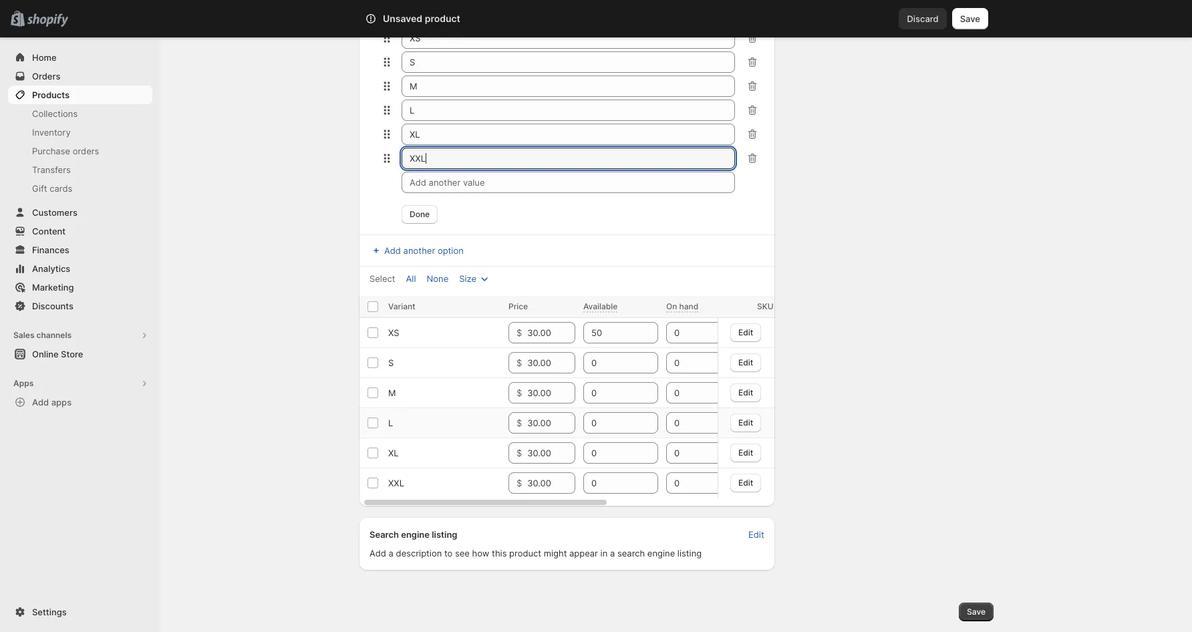 Task type: describe. For each thing, give the bounding box(es) containing it.
on
[[666, 301, 677, 311]]

online store link
[[8, 345, 152, 364]]

edit for xl
[[739, 447, 754, 458]]

m
[[388, 388, 396, 398]]

how
[[472, 548, 490, 559]]

gift cards
[[32, 183, 72, 194]]

sales
[[13, 330, 34, 340]]

products link
[[8, 86, 152, 104]]

to
[[444, 548, 453, 559]]

1 horizontal spatial listing
[[678, 548, 702, 559]]

edit for xs
[[739, 327, 754, 337]]

$ for xxl
[[517, 478, 522, 489]]

edit button for xl
[[731, 443, 762, 462]]

done button
[[402, 205, 438, 224]]

appear
[[569, 548, 598, 559]]

analytics
[[32, 263, 70, 274]]

1 a from the left
[[389, 548, 394, 559]]

add apps button
[[8, 393, 152, 412]]

cards
[[50, 183, 72, 194]]

settings
[[32, 607, 67, 618]]

$ text field for xxl
[[528, 473, 575, 494]]

edit for s
[[739, 357, 754, 367]]

description
[[396, 548, 442, 559]]

edit button for xxl
[[731, 474, 762, 492]]

$ for m
[[517, 388, 522, 398]]

see
[[455, 548, 470, 559]]

analytics link
[[8, 259, 152, 278]]

hand
[[679, 301, 699, 311]]

unsaved product
[[383, 13, 460, 24]]

edit button for xs
[[731, 323, 762, 342]]

price
[[509, 301, 528, 311]]

$ for xl
[[517, 448, 522, 459]]

all button
[[398, 269, 424, 288]]

option
[[438, 245, 464, 256]]

collections link
[[8, 104, 152, 123]]

done
[[410, 209, 430, 219]]

customers link
[[8, 203, 152, 222]]

xxl
[[388, 478, 404, 489]]

options element for edit button associated with xs
[[388, 328, 399, 338]]

products
[[32, 90, 70, 100]]

1 vertical spatial engine
[[648, 548, 675, 559]]

edit button for s
[[731, 353, 762, 372]]

edit for m
[[739, 387, 754, 397]]

on hand
[[666, 301, 699, 311]]

sku
[[757, 301, 774, 311]]

search button
[[402, 8, 790, 29]]

search for search
[[424, 13, 453, 24]]

xl
[[388, 448, 399, 459]]

$ for xs
[[517, 328, 522, 338]]

save for the topmost save button
[[960, 13, 981, 24]]

discard button
[[899, 8, 947, 29]]

online store button
[[0, 345, 160, 364]]

sales channels
[[13, 330, 72, 340]]

another
[[403, 245, 435, 256]]

gift
[[32, 183, 47, 194]]

store
[[61, 349, 83, 360]]

channels
[[36, 330, 72, 340]]

unsaved
[[383, 13, 423, 24]]

options element containing l
[[388, 418, 393, 428]]

search
[[618, 548, 645, 559]]

all
[[406, 273, 416, 284]]

orders link
[[8, 67, 152, 86]]

discard
[[907, 13, 939, 24]]

$ text field for m
[[528, 382, 575, 404]]



Task type: vqa. For each thing, say whether or not it's contained in the screenshot.
the Select to the bottom
no



Task type: locate. For each thing, give the bounding box(es) containing it.
save
[[960, 13, 981, 24], [967, 607, 986, 617]]

settings link
[[8, 603, 152, 622]]

1 vertical spatial listing
[[678, 548, 702, 559]]

0 vertical spatial engine
[[401, 529, 430, 540]]

None text field
[[402, 51, 735, 73], [402, 148, 735, 169], [402, 51, 735, 73], [402, 148, 735, 169]]

apps button
[[8, 374, 152, 393]]

customers
[[32, 207, 77, 218]]

$ text field for s
[[528, 352, 575, 374]]

1 vertical spatial add
[[32, 397, 49, 408]]

purchase orders
[[32, 146, 99, 156]]

inventory
[[32, 127, 71, 138]]

4 options element from the top
[[388, 418, 393, 428]]

0 vertical spatial search
[[424, 13, 453, 24]]

content
[[32, 226, 66, 237]]

l
[[388, 418, 393, 428]]

add left another
[[384, 245, 401, 256]]

$
[[517, 328, 522, 338], [517, 358, 522, 368], [517, 388, 522, 398], [517, 418, 522, 428], [517, 448, 522, 459], [517, 478, 522, 489]]

discounts link
[[8, 297, 152, 315]]

sales channels button
[[8, 326, 152, 345]]

options element up "xxl"
[[388, 448, 399, 459]]

1 horizontal spatial search
[[424, 13, 453, 24]]

add a description to see how this product might appear in a search engine listing
[[370, 548, 702, 559]]

1 $ text field from the top
[[528, 352, 575, 374]]

product right 'unsaved'
[[425, 13, 460, 24]]

search up description
[[370, 529, 399, 540]]

$ for l
[[517, 418, 522, 428]]

gift cards link
[[8, 179, 152, 198]]

shopify image
[[27, 14, 68, 27]]

online store
[[32, 349, 83, 360]]

purchase orders link
[[8, 142, 152, 160]]

0 vertical spatial $ text field
[[528, 322, 575, 344]]

search right 'unsaved'
[[424, 13, 453, 24]]

none button
[[419, 269, 457, 288]]

2 $ text field from the top
[[528, 382, 575, 404]]

product right this
[[509, 548, 541, 559]]

edit for xxl
[[739, 478, 754, 488]]

$ for s
[[517, 358, 522, 368]]

options element containing xxl
[[388, 478, 404, 489]]

options element containing s
[[388, 358, 394, 368]]

options element for m's edit button
[[388, 388, 396, 398]]

$ text field for xs
[[528, 322, 575, 344]]

options element down s
[[388, 388, 396, 398]]

1 options element from the top
[[388, 328, 399, 338]]

1 $ text field from the top
[[528, 322, 575, 344]]

0 horizontal spatial engine
[[401, 529, 430, 540]]

$ text field
[[528, 352, 575, 374], [528, 412, 575, 434], [528, 442, 575, 464], [528, 473, 575, 494]]

options element for edit button related to s
[[388, 358, 394, 368]]

edit button
[[731, 323, 762, 342], [731, 353, 762, 372], [731, 383, 762, 402], [731, 413, 762, 432], [731, 443, 762, 462], [731, 474, 762, 492], [741, 525, 772, 544]]

finances link
[[8, 241, 152, 259]]

in
[[601, 548, 608, 559]]

1 horizontal spatial engine
[[648, 548, 675, 559]]

home
[[32, 52, 57, 63]]

discounts
[[32, 301, 74, 311]]

none
[[427, 273, 449, 284]]

product
[[425, 13, 460, 24], [509, 548, 541, 559]]

1 vertical spatial save
[[967, 607, 986, 617]]

a left description
[[389, 548, 394, 559]]

1 horizontal spatial a
[[610, 548, 615, 559]]

orders
[[73, 146, 99, 156]]

2 $ text field from the top
[[528, 412, 575, 434]]

search for search engine listing
[[370, 529, 399, 540]]

save for save button to the bottom
[[967, 607, 986, 617]]

add for add another option
[[384, 245, 401, 256]]

4 $ text field from the top
[[528, 473, 575, 494]]

0 horizontal spatial listing
[[432, 529, 458, 540]]

engine up description
[[401, 529, 430, 540]]

xs
[[388, 328, 399, 338]]

Add another value text field
[[402, 172, 735, 193]]

2 a from the left
[[610, 548, 615, 559]]

engine
[[401, 529, 430, 540], [648, 548, 675, 559]]

add for add apps
[[32, 397, 49, 408]]

listing up to
[[432, 529, 458, 540]]

add inside 'button'
[[32, 397, 49, 408]]

add another option
[[384, 245, 464, 256]]

None number field
[[584, 322, 638, 344], [666, 322, 721, 344], [584, 352, 638, 374], [666, 352, 721, 374], [584, 382, 638, 404], [666, 382, 721, 404], [584, 412, 638, 434], [666, 412, 721, 434], [584, 442, 638, 464], [666, 442, 721, 464], [584, 473, 638, 494], [666, 473, 721, 494], [584, 322, 638, 344], [666, 322, 721, 344], [584, 352, 638, 374], [666, 352, 721, 374], [584, 382, 638, 404], [666, 382, 721, 404], [584, 412, 638, 434], [666, 412, 721, 434], [584, 442, 638, 464], [666, 442, 721, 464], [584, 473, 638, 494], [666, 473, 721, 494]]

0 vertical spatial product
[[425, 13, 460, 24]]

add left apps
[[32, 397, 49, 408]]

option
[[402, 11, 429, 22]]

add inside button
[[384, 245, 401, 256]]

2 $ from the top
[[517, 358, 522, 368]]

None text field
[[402, 27, 735, 49], [402, 76, 735, 97], [402, 100, 735, 121], [402, 124, 735, 145], [402, 27, 735, 49], [402, 76, 735, 97], [402, 100, 735, 121], [402, 124, 735, 145]]

variant
[[388, 301, 416, 311]]

1 vertical spatial save button
[[959, 603, 994, 622]]

1 vertical spatial product
[[509, 548, 541, 559]]

1 vertical spatial $ text field
[[528, 382, 575, 404]]

add
[[384, 245, 401, 256], [32, 397, 49, 408], [370, 548, 386, 559]]

3 $ text field from the top
[[528, 442, 575, 464]]

options element down variant
[[388, 328, 399, 338]]

engine right search
[[648, 548, 675, 559]]

1 vertical spatial search
[[370, 529, 399, 540]]

edit
[[739, 327, 754, 337], [739, 357, 754, 367], [739, 387, 754, 397], [739, 417, 754, 427], [739, 447, 754, 458], [739, 478, 754, 488], [749, 529, 764, 540]]

purchase
[[32, 146, 70, 156]]

options element
[[388, 328, 399, 338], [388, 358, 394, 368], [388, 388, 396, 398], [388, 418, 393, 428], [388, 448, 399, 459], [388, 478, 404, 489]]

might
[[544, 548, 567, 559]]

this
[[492, 548, 507, 559]]

a right in
[[610, 548, 615, 559]]

a
[[389, 548, 394, 559], [610, 548, 615, 559]]

2 vertical spatial add
[[370, 548, 386, 559]]

options element containing m
[[388, 388, 396, 398]]

select
[[370, 273, 395, 284]]

0 horizontal spatial product
[[425, 13, 460, 24]]

2 options element from the top
[[388, 358, 394, 368]]

search engine listing
[[370, 529, 458, 540]]

marketing
[[32, 282, 74, 293]]

3 $ from the top
[[517, 388, 522, 398]]

available
[[584, 301, 618, 311]]

6 $ from the top
[[517, 478, 522, 489]]

add apps
[[32, 397, 72, 408]]

4 $ from the top
[[517, 418, 522, 428]]

edit button for m
[[731, 383, 762, 402]]

options element containing xl
[[388, 448, 399, 459]]

$ text field
[[528, 322, 575, 344], [528, 382, 575, 404]]

apps
[[13, 378, 34, 388]]

search
[[424, 13, 453, 24], [370, 529, 399, 540]]

0 vertical spatial listing
[[432, 529, 458, 540]]

0 vertical spatial save button
[[952, 8, 989, 29]]

0 vertical spatial add
[[384, 245, 401, 256]]

values
[[432, 11, 458, 22]]

option values
[[402, 11, 458, 22]]

3 options element from the top
[[388, 388, 396, 398]]

inventory link
[[8, 123, 152, 142]]

1 horizontal spatial product
[[509, 548, 541, 559]]

0 horizontal spatial search
[[370, 529, 399, 540]]

home link
[[8, 48, 152, 67]]

transfers
[[32, 164, 71, 175]]

$ text field for xl
[[528, 442, 575, 464]]

$ text field for l
[[528, 412, 575, 434]]

6 options element from the top
[[388, 478, 404, 489]]

options element containing xs
[[388, 328, 399, 338]]

add another option button
[[362, 241, 472, 260]]

online
[[32, 349, 59, 360]]

transfers link
[[8, 160, 152, 179]]

finances
[[32, 245, 69, 255]]

add for add a description to see how this product might appear in a search engine listing
[[370, 548, 386, 559]]

5 $ from the top
[[517, 448, 522, 459]]

save button
[[952, 8, 989, 29], [959, 603, 994, 622]]

0 horizontal spatial a
[[389, 548, 394, 559]]

add down the 'search engine listing'
[[370, 548, 386, 559]]

options element up m
[[388, 358, 394, 368]]

orders
[[32, 71, 60, 82]]

0 vertical spatial save
[[960, 13, 981, 24]]

apps
[[51, 397, 72, 408]]

s
[[388, 358, 394, 368]]

listing right search
[[678, 548, 702, 559]]

5 options element from the top
[[388, 448, 399, 459]]

options element down m
[[388, 418, 393, 428]]

options element for edit button related to xl
[[388, 448, 399, 459]]

search inside button
[[424, 13, 453, 24]]

collections
[[32, 108, 78, 119]]

content link
[[8, 222, 152, 241]]

size button
[[451, 269, 499, 288]]

size
[[459, 273, 477, 284]]

options element down xl
[[388, 478, 404, 489]]

marketing link
[[8, 278, 152, 297]]

1 $ from the top
[[517, 328, 522, 338]]

listing
[[432, 529, 458, 540], [678, 548, 702, 559]]

options element for edit button related to xxl
[[388, 478, 404, 489]]



